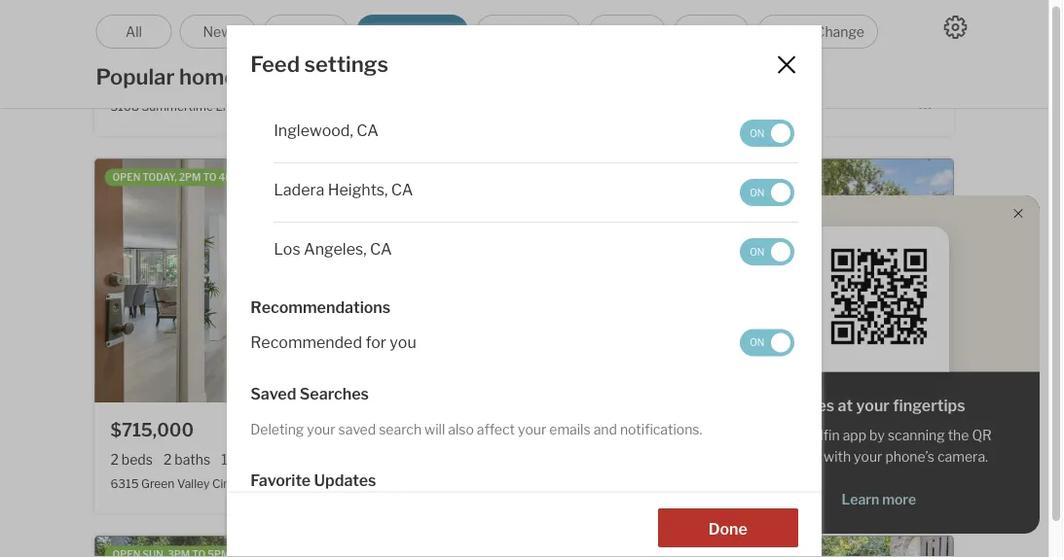 Task type: describe. For each thing, give the bounding box(es) containing it.
1,347
[[221, 452, 256, 469]]

change for status change
[[816, 23, 865, 40]]

phone's
[[886, 449, 935, 466]]

price
[[369, 23, 403, 40]]

Insights radio
[[588, 15, 666, 49]]

1 photo of 8106 raintree cir, culver city, ca 90230 image from the left
[[533, 159, 954, 403]]

summertime
[[142, 99, 213, 114]]

870 sq ft
[[221, 74, 279, 91]]

saved
[[250, 385, 296, 404]]

popular homes in culver city
[[96, 64, 388, 90]]

2 photo of 4838 hollow cor #316, culver city, ca 90230 image from the left
[[954, 537, 1063, 558]]

raintree
[[580, 477, 627, 491]]

ladera
[[274, 180, 325, 199]]

ca up done button
[[712, 477, 729, 491]]

saved searches
[[250, 385, 369, 404]]

with
[[824, 449, 851, 466]]

code
[[748, 449, 779, 466]]

sq for 5,913
[[775, 74, 790, 91]]

los
[[274, 240, 301, 259]]

ft for 5,913 sq ft (lot)
[[793, 74, 804, 91]]

1 photo of 4838 hollow cor #316, culver city, ca 90230 image from the left
[[533, 537, 954, 558]]

Open House radio
[[476, 15, 581, 49]]

ca right angeles,
[[370, 240, 392, 259]]

feed
[[250, 51, 300, 77]]

ft for 870 sq ft
[[269, 74, 279, 91]]

ca right favorite
[[327, 477, 344, 491]]

deleting your saved search will also affect your emails and notifications.
[[250, 422, 703, 438]]

fingertips
[[893, 397, 966, 416]]

camera.
[[938, 449, 988, 466]]

2 up green
[[163, 452, 172, 469]]

2 up 3108
[[110, 74, 119, 91]]

searches
[[300, 385, 369, 404]]

2 up "summertime"
[[163, 74, 172, 91]]

status change
[[771, 23, 865, 40]]

for
[[366, 334, 386, 353]]

city
[[346, 64, 388, 90]]

qr
[[972, 428, 992, 445]]

$599,999
[[110, 42, 197, 64]]

learn
[[842, 492, 880, 509]]

get
[[748, 428, 771, 445]]

8106
[[549, 477, 578, 491]]

today,
[[142, 172, 177, 184]]

2 beds for 1,347 sq ft
[[110, 452, 153, 469]]

All radio
[[96, 15, 172, 49]]

valley
[[177, 477, 210, 491]]

ca up the inglewood,
[[298, 99, 315, 114]]

open today, 2pm to 4pm
[[112, 172, 241, 184]]

city, for 8106 raintree cir, culver city, ca 90230
[[686, 477, 710, 491]]

1 photo of 3108 summertime ln, culver city, ca 90230 image from the left
[[95, 0, 516, 26]]

870
[[221, 74, 248, 91]]

settings
[[304, 51, 389, 77]]

#100,
[[230, 477, 261, 491]]

above
[[782, 449, 821, 466]]

favorite button image
[[475, 419, 500, 444]]

ft for 1,347 sq ft
[[277, 452, 288, 469]]

(lot)
[[807, 74, 831, 91]]

status
[[771, 23, 813, 40]]

2 photo of 3108 summertime ln, culver city, ca 90230 image from the left
[[516, 0, 936, 26]]

beds for 1,347
[[122, 452, 153, 469]]

updates
[[314, 472, 376, 491]]

$495,000
[[549, 420, 636, 441]]

90230 down saved
[[346, 477, 385, 491]]

cir,
[[629, 477, 646, 491]]

done
[[709, 520, 748, 539]]

2 beds for 870 sq ft
[[110, 74, 153, 91]]

open
[[489, 23, 524, 40]]

emails
[[549, 422, 591, 438]]

open house
[[489, 23, 568, 40]]

price change
[[369, 23, 456, 40]]

and
[[594, 422, 617, 438]]

favorite button image
[[913, 419, 938, 444]]

favorite updates
[[250, 472, 376, 491]]

los angeles, ca
[[274, 240, 392, 259]]

all
[[126, 23, 142, 40]]

5,913 sq ft (lot)
[[737, 74, 831, 91]]

New radio
[[180, 15, 256, 49]]

1 photo of 6001 canterbury dr #311, culver city, ca 90230 image from the left
[[95, 537, 516, 558]]

ca right heights,
[[391, 180, 413, 199]]

house
[[527, 23, 568, 40]]

done button
[[658, 509, 798, 548]]

90230 for 8106 raintree cir, culver city, ca 90230
[[731, 477, 770, 491]]

Price Change radio
[[356, 15, 468, 49]]

recommendations
[[250, 298, 391, 317]]

notifications.
[[620, 422, 703, 438]]

2 up 6315
[[110, 452, 119, 469]]

8106 raintree cir, culver city, ca 90230
[[549, 477, 770, 491]]

1 horizontal spatial city,
[[301, 477, 325, 491]]

1 photo of 4039 colonial ave, culver city, ca 90066 image from the left
[[533, 0, 954, 26]]

sold
[[698, 23, 726, 40]]

1 photo of 6315 green valley cir #100, culver city, ca 90230 image from the left
[[95, 159, 516, 403]]

Status Change radio
[[758, 15, 878, 49]]

learn more
[[842, 492, 916, 509]]



Task type: locate. For each thing, give the bounding box(es) containing it.
sq for 870
[[251, 74, 266, 91]]

your left saved
[[307, 422, 335, 438]]

90230 down code
[[731, 477, 770, 491]]

3108
[[110, 99, 139, 114]]

culver for 8106 raintree cir, culver city, ca 90230
[[649, 477, 684, 491]]

1 2 baths from the top
[[163, 74, 210, 91]]

1 horizontal spatial favorite button checkbox
[[913, 419, 938, 444]]

1 vertical spatial homes
[[785, 397, 835, 416]]

2 photo of 8106 raintree cir, culver city, ca 90230 image from the left
[[954, 159, 1063, 403]]

recommended for you
[[250, 334, 416, 353]]

1 vertical spatial beds
[[122, 452, 153, 469]]

you
[[390, 334, 416, 353]]

city, down deleting
[[301, 477, 325, 491]]

1 baths from the top
[[175, 74, 210, 91]]

homes up redfin at the right bottom
[[785, 397, 835, 416]]

90230
[[317, 99, 355, 114], [346, 477, 385, 491], [731, 477, 770, 491]]

culver
[[275, 64, 341, 90], [234, 99, 270, 114], [264, 477, 299, 491], [649, 477, 684, 491]]

1 horizontal spatial the
[[948, 428, 969, 445]]

Sold radio
[[674, 15, 750, 49]]

culver for popular homes in culver city
[[275, 64, 341, 90]]

to
[[203, 172, 217, 184]]

photo of 8106 raintree cir, culver city, ca 90230 image
[[533, 159, 954, 403], [954, 159, 1063, 403]]

2 beds up 6315
[[110, 452, 153, 469]]

1 horizontal spatial homes
[[785, 397, 835, 416]]

your inside get the redfin app by scanning the qr code above with your phone's camera.
[[854, 449, 883, 466]]

0 vertical spatial beds
[[122, 74, 153, 91]]

ft right 870
[[269, 74, 279, 91]]

new up popular homes in culver city
[[203, 23, 232, 40]]

6315
[[110, 477, 139, 491]]

new for new
[[203, 23, 232, 40]]

1 the from the left
[[774, 428, 795, 445]]

open
[[112, 172, 140, 184]]

affect
[[477, 422, 515, 438]]

beds
[[122, 74, 153, 91], [122, 452, 153, 469]]

more
[[882, 492, 916, 509]]

deleting
[[250, 422, 304, 438]]

beds for 870
[[122, 74, 153, 91]]

6315 green valley cir #100, culver city, ca 90230
[[110, 477, 385, 491]]

2 2 baths from the top
[[163, 452, 210, 469]]

app
[[843, 428, 867, 445]]

your
[[856, 397, 890, 416], [307, 422, 335, 438], [518, 422, 547, 438], [854, 449, 883, 466]]

2 baths up valley on the bottom left of the page
[[163, 452, 210, 469]]

2 the from the left
[[948, 428, 969, 445]]

2 baths up "summertime"
[[163, 74, 210, 91]]

favorite button checkbox right also at bottom left
[[475, 419, 500, 444]]

feed settings
[[250, 51, 389, 77]]

2pm
[[179, 172, 201, 184]]

sq right 5,913
[[775, 74, 790, 91]]

photo of 6001 canterbury dr #311, culver city, ca 90230 image down the favorite updates on the left bottom of page
[[95, 537, 516, 558]]

change inside option
[[406, 23, 456, 40]]

city, up done button
[[686, 477, 710, 491]]

ft left (lot)
[[793, 74, 804, 91]]

favorites
[[277, 23, 335, 40]]

app install qr code image
[[825, 242, 934, 352]]

learn more link
[[748, 491, 1010, 510]]

sq
[[251, 74, 266, 91], [775, 74, 790, 91], [259, 452, 274, 469]]

favorite
[[250, 472, 311, 491]]

2 change from the left
[[816, 23, 865, 40]]

2 baths
[[163, 74, 210, 91], [163, 452, 210, 469]]

photo of 4039 colonial ave, culver city, ca 90066 image
[[533, 0, 954, 26], [954, 0, 1063, 26]]

homes
[[179, 64, 248, 90], [785, 397, 835, 416]]

1 horizontal spatial change
[[816, 23, 865, 40]]

city, for 3108 summertime ln, culver city, ca 90230
[[272, 99, 296, 114]]

2 beds from the top
[[122, 452, 153, 469]]

favorite button checkbox for $715,000
[[475, 419, 500, 444]]

ladera heights, ca
[[274, 180, 413, 199]]

cir
[[212, 477, 228, 491]]

new inside option
[[203, 23, 232, 40]]

sq for 1,347
[[259, 452, 274, 469]]

2 favorite button checkbox from the left
[[913, 419, 938, 444]]

1,347 sq ft
[[221, 452, 288, 469]]

2 photo of 6315 green valley cir #100, culver city, ca 90230 image from the left
[[516, 159, 936, 403]]

photo of 4838 hollow cor #316, culver city, ca 90230 image
[[533, 537, 954, 558], [954, 537, 1063, 558]]

redfin
[[798, 428, 840, 445]]

1 vertical spatial 2 baths
[[163, 452, 210, 469]]

inglewood,
[[274, 121, 353, 140]]

photo of 3108 summertime ln, culver city, ca 90230 image up "feed settings"
[[95, 0, 516, 26]]

4pm
[[219, 172, 241, 184]]

baths
[[175, 74, 210, 91], [175, 452, 210, 469]]

1 favorite button checkbox from the left
[[475, 419, 500, 444]]

ln,
[[216, 99, 232, 114]]

2 beds
[[110, 74, 153, 91], [110, 452, 153, 469]]

sq right 870
[[251, 74, 266, 91]]

your right affect
[[518, 422, 547, 438]]

homes for in
[[179, 64, 248, 90]]

5,913
[[737, 74, 772, 91]]

baths up "summertime"
[[175, 74, 210, 91]]

0 horizontal spatial the
[[774, 428, 795, 445]]

the up the camera. on the right bottom
[[948, 428, 969, 445]]

$715,000
[[110, 420, 194, 441]]

photo of 6315 green valley cir #100, culver city, ca 90230 image
[[95, 159, 516, 403], [516, 159, 936, 403]]

1 vertical spatial baths
[[175, 452, 210, 469]]

get the redfin app by scanning the qr code above with your phone's camera.
[[748, 428, 992, 466]]

baths up valley on the bottom left of the page
[[175, 452, 210, 469]]

2 2 beds from the top
[[110, 452, 153, 469]]

favorite button checkbox
[[475, 419, 500, 444], [913, 419, 938, 444]]

2 photo of 6001 canterbury dr #311, culver city, ca 90230 image from the left
[[516, 537, 936, 558]]

beds up 6315
[[122, 452, 153, 469]]

will
[[425, 422, 445, 438]]

homes for at
[[785, 397, 835, 416]]

new homes at your fingertips
[[748, 397, 966, 416]]

1 change from the left
[[406, 23, 456, 40]]

2 horizontal spatial city,
[[686, 477, 710, 491]]

heights,
[[328, 180, 388, 199]]

photo of 6001 canterbury dr #311, culver city, ca 90230 image down 8106 raintree cir, culver city, ca 90230
[[516, 537, 936, 558]]

option group
[[96, 15, 878, 49]]

0 horizontal spatial new
[[203, 23, 232, 40]]

in
[[252, 64, 271, 90]]

the right get on the right
[[774, 428, 795, 445]]

0 horizontal spatial city,
[[272, 99, 296, 114]]

Favorites radio
[[263, 15, 349, 49]]

new up get on the right
[[748, 397, 781, 416]]

ca down city
[[357, 121, 379, 140]]

2 beds up 3108
[[110, 74, 153, 91]]

popular
[[96, 64, 175, 90]]

baths for 1,347
[[175, 452, 210, 469]]

scanning
[[888, 428, 945, 445]]

search
[[379, 422, 422, 438]]

change for price change
[[406, 23, 456, 40]]

1 vertical spatial new
[[748, 397, 781, 416]]

0 vertical spatial homes
[[179, 64, 248, 90]]

0 vertical spatial new
[[203, 23, 232, 40]]

inglewood, ca
[[274, 121, 379, 140]]

culver down 870 sq ft
[[234, 99, 270, 114]]

90230 up inglewood, ca
[[317, 99, 355, 114]]

insights
[[602, 23, 653, 40]]

sq up favorite
[[259, 452, 274, 469]]

photo of 3108 summertime ln, culver city, ca 90230 image
[[95, 0, 516, 26], [516, 0, 936, 26]]

ft
[[269, 74, 279, 91], [793, 74, 804, 91], [277, 452, 288, 469]]

2 baths from the top
[[175, 452, 210, 469]]

2 photo of 4039 colonial ave, culver city, ca 90066 image from the left
[[954, 0, 1063, 26]]

1 horizontal spatial new
[[748, 397, 781, 416]]

culver down favorites option
[[275, 64, 341, 90]]

change right status
[[816, 23, 865, 40]]

also
[[448, 422, 474, 438]]

90230 for 3108 summertime ln, culver city, ca 90230
[[317, 99, 355, 114]]

0 horizontal spatial homes
[[179, 64, 248, 90]]

recommended
[[250, 334, 362, 353]]

0 vertical spatial 2 baths
[[163, 74, 210, 91]]

new for new homes at your fingertips
[[748, 397, 781, 416]]

by
[[870, 428, 885, 445]]

culver right cir,
[[649, 477, 684, 491]]

your right at
[[856, 397, 890, 416]]

ca
[[298, 99, 315, 114], [357, 121, 379, 140], [391, 180, 413, 199], [370, 240, 392, 259], [327, 477, 344, 491], [712, 477, 729, 491]]

ft up favorite
[[277, 452, 288, 469]]

favorite button checkbox down fingertips
[[913, 419, 938, 444]]

1 2 beds from the top
[[110, 74, 153, 91]]

your down by
[[854, 449, 883, 466]]

change inside "option"
[[816, 23, 865, 40]]

1 vertical spatial 2 beds
[[110, 452, 153, 469]]

photo of 3108 summertime ln, culver city, ca 90230 image up 5,913
[[516, 0, 936, 26]]

angeles,
[[304, 240, 367, 259]]

0 vertical spatial baths
[[175, 74, 210, 91]]

0 horizontal spatial change
[[406, 23, 456, 40]]

green
[[141, 477, 175, 491]]

2 baths for 870 sq ft
[[163, 74, 210, 91]]

at
[[838, 397, 853, 416]]

0 horizontal spatial favorite button checkbox
[[475, 419, 500, 444]]

1 beds from the top
[[122, 74, 153, 91]]

0 vertical spatial 2 beds
[[110, 74, 153, 91]]

the
[[774, 428, 795, 445], [948, 428, 969, 445]]

favorite button checkbox for $495,000
[[913, 419, 938, 444]]

2 baths for 1,347 sq ft
[[163, 452, 210, 469]]

culver for 3108 summertime ln, culver city, ca 90230
[[234, 99, 270, 114]]

city,
[[272, 99, 296, 114], [301, 477, 325, 491], [686, 477, 710, 491]]

3108 summertime ln, culver city, ca 90230
[[110, 99, 355, 114]]

culver right #100,
[[264, 477, 299, 491]]

homes up 'ln,'
[[179, 64, 248, 90]]

option group containing all
[[96, 15, 878, 49]]

city, up the inglewood,
[[272, 99, 296, 114]]

beds up 3108
[[122, 74, 153, 91]]

change right "price"
[[406, 23, 456, 40]]

saved
[[338, 422, 376, 438]]

baths for 870
[[175, 74, 210, 91]]

photo of 6001 canterbury dr #311, culver city, ca 90230 image
[[95, 537, 516, 558], [516, 537, 936, 558]]



Task type: vqa. For each thing, say whether or not it's contained in the screenshot.
2nd beds
yes



